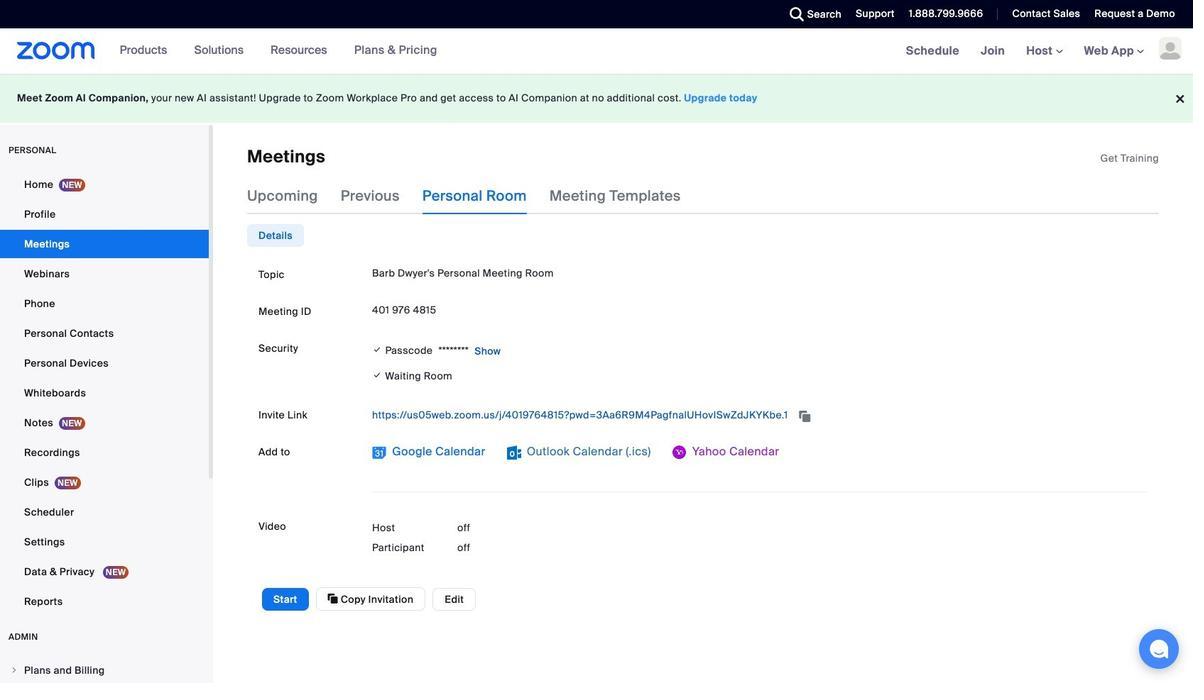 Task type: vqa. For each thing, say whether or not it's contained in the screenshot.
Share icon related to More options for Jacob Rogers 6/6/2024, 4:46:18 PM 'image'
no



Task type: describe. For each thing, give the bounding box(es) containing it.
tabs of meeting tab list
[[247, 178, 704, 215]]

zoom logo image
[[17, 42, 95, 60]]

checked image
[[372, 343, 382, 357]]

add to outlook calendar (.ics) image
[[507, 446, 521, 460]]

checked image
[[372, 369, 382, 384]]

copy image
[[328, 593, 338, 606]]



Task type: locate. For each thing, give the bounding box(es) containing it.
add to google calendar image
[[372, 446, 386, 460]]

menu item
[[0, 658, 209, 684]]

meetings navigation
[[895, 28, 1193, 75]]

tab list
[[247, 225, 304, 247]]

add to yahoo calendar image
[[672, 446, 687, 460]]

banner
[[0, 28, 1193, 75]]

profile picture image
[[1159, 37, 1182, 60]]

application
[[1100, 151, 1159, 165]]

product information navigation
[[95, 28, 448, 74]]

personal menu menu
[[0, 170, 209, 618]]

open chat image
[[1149, 640, 1169, 660]]

copy url image
[[798, 412, 812, 422]]

footer
[[0, 74, 1193, 123]]

right image
[[10, 667, 18, 675]]

tab
[[247, 225, 304, 247]]



